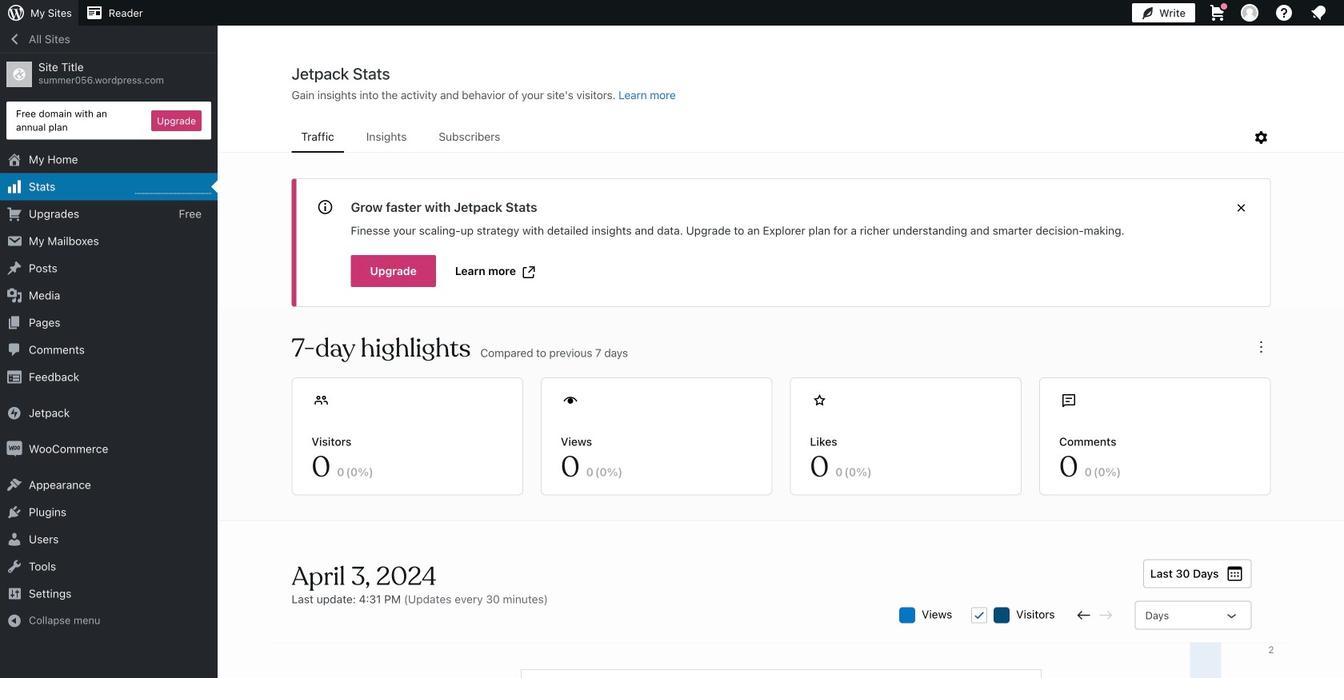 Task type: locate. For each thing, give the bounding box(es) containing it.
help image
[[1275, 3, 1294, 22]]

highest hourly views 0 image
[[135, 184, 211, 194]]

2 img image from the top
[[6, 441, 22, 457]]

my profile image
[[1241, 4, 1259, 22]]

manage your notifications image
[[1309, 3, 1328, 22]]

0 vertical spatial img image
[[6, 405, 22, 421]]

list item
[[1337, 157, 1344, 232], [1337, 232, 1344, 291]]

None checkbox
[[972, 608, 988, 624]]

img image
[[6, 405, 22, 421], [6, 441, 22, 457]]

close image
[[1232, 198, 1251, 218]]

menu
[[292, 122, 1252, 153]]

1 vertical spatial img image
[[6, 441, 22, 457]]



Task type: vqa. For each thing, say whether or not it's contained in the screenshot.
option in Jetpack Stats main content
yes



Task type: describe. For each thing, give the bounding box(es) containing it.
2 list item from the top
[[1337, 232, 1344, 291]]

jetpack stats main content
[[218, 63, 1344, 679]]

my shopping cart image
[[1208, 3, 1228, 22]]

1 img image from the top
[[6, 405, 22, 421]]

menu inside jetpack stats main content
[[292, 122, 1252, 153]]

1 list item from the top
[[1337, 157, 1344, 232]]

none checkbox inside jetpack stats main content
[[972, 608, 988, 624]]



